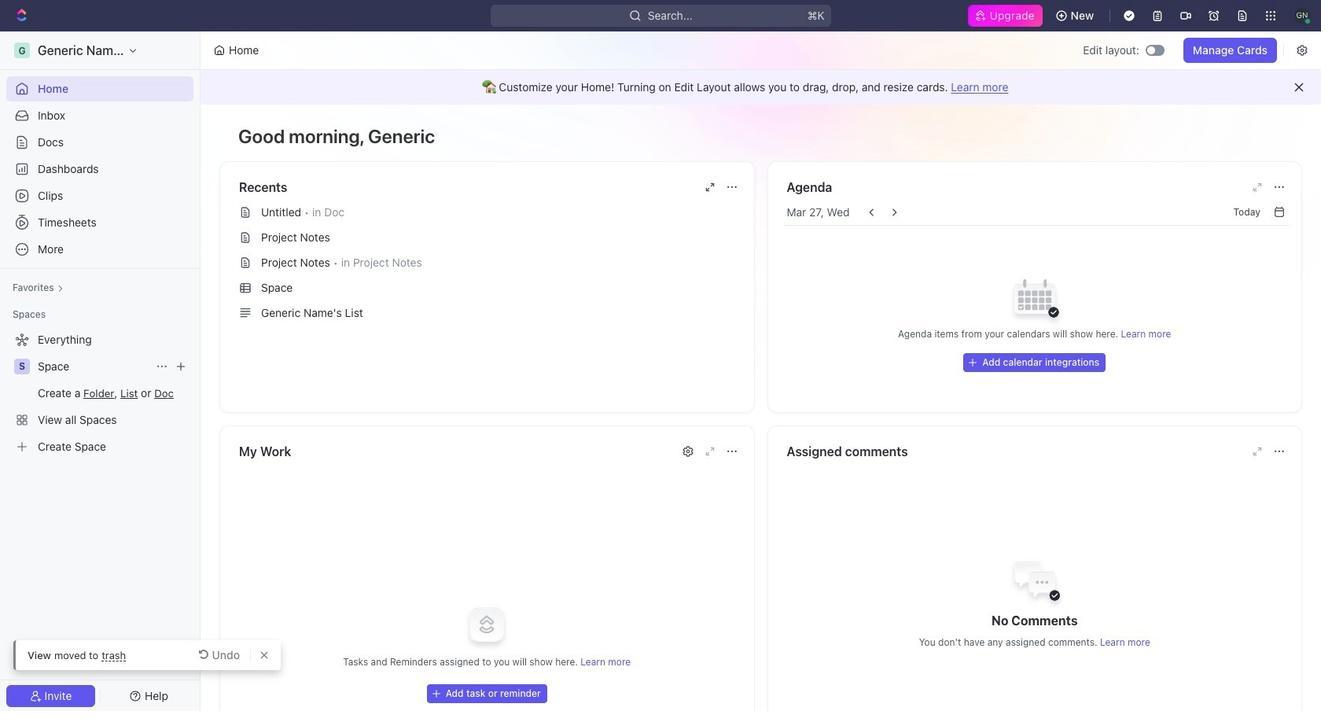 Task type: vqa. For each thing, say whether or not it's contained in the screenshot.
sidebar navigation
yes



Task type: locate. For each thing, give the bounding box(es) containing it.
alert
[[201, 70, 1322, 105]]

generic name's workspace, , element
[[14, 42, 30, 58]]

tree
[[6, 327, 194, 460]]

sidebar navigation
[[0, 31, 204, 711]]



Task type: describe. For each thing, give the bounding box(es) containing it.
tree inside sidebar navigation
[[6, 327, 194, 460]]

space, , element
[[14, 359, 30, 375]]



